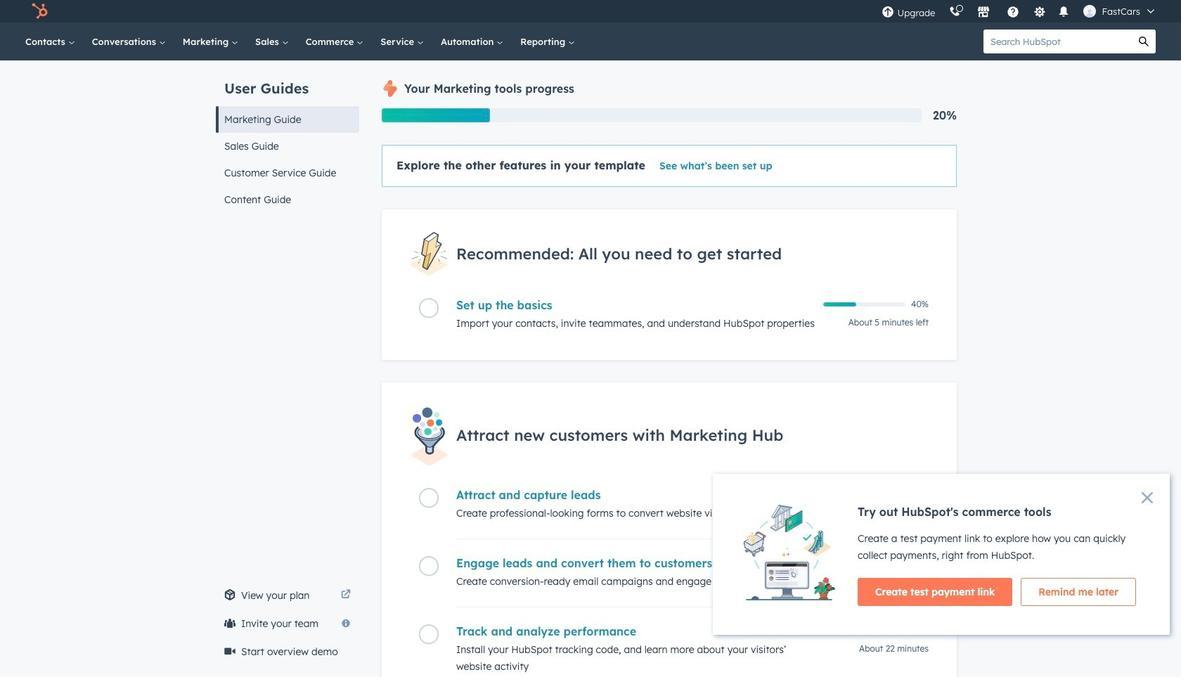Task type: describe. For each thing, give the bounding box(es) containing it.
user guides element
[[216, 60, 359, 213]]



Task type: locate. For each thing, give the bounding box(es) containing it.
menu
[[875, 0, 1165, 23]]

link opens in a new window image
[[341, 587, 351, 604]]

[object object] complete progress bar
[[824, 303, 857, 307]]

close image
[[1142, 492, 1154, 504]]

link opens in a new window image
[[341, 590, 351, 601]]

progress bar
[[382, 108, 490, 122]]

marketplaces image
[[978, 6, 991, 19]]

Search HubSpot search field
[[984, 30, 1132, 53]]

christina overa image
[[1084, 5, 1097, 18]]



Task type: vqa. For each thing, say whether or not it's contained in the screenshot.
Export users button
no



